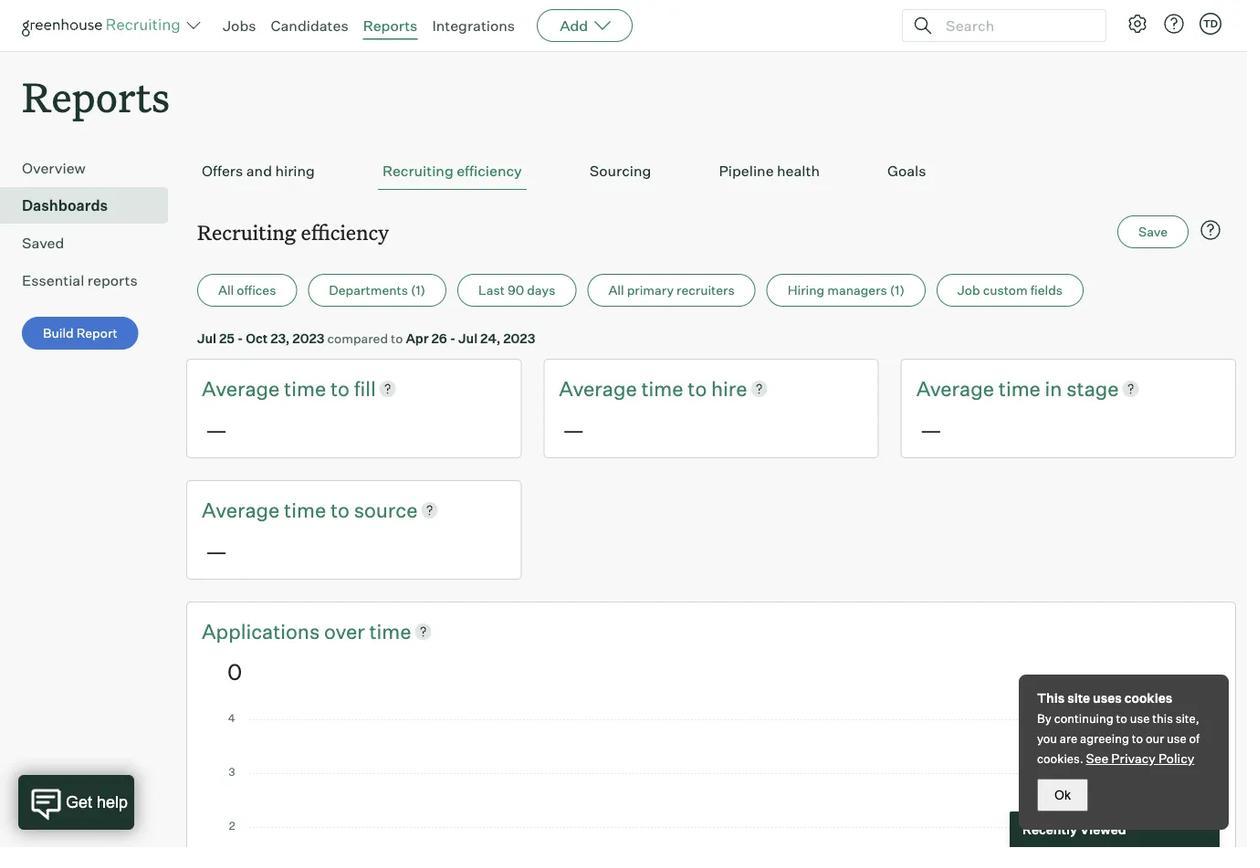 Task type: describe. For each thing, give the bounding box(es) containing it.
— for stage
[[920, 416, 942, 443]]

overview
[[22, 159, 86, 177]]

hiring
[[275, 162, 315, 180]]

agreeing
[[1080, 731, 1129, 746]]

dashboards link
[[22, 195, 161, 217]]

all offices button
[[197, 274, 297, 307]]

site
[[1067, 690, 1090, 706]]

ok button
[[1037, 779, 1088, 812]]

to link for hire
[[688, 375, 711, 403]]

hiring managers (1) button
[[767, 274, 926, 307]]

goals
[[887, 162, 926, 180]]

1 (1) from the left
[[411, 282, 426, 298]]

0 horizontal spatial efficiency
[[301, 218, 389, 245]]

by continuing to use this site, you are agreeing to our use of cookies.
[[1037, 711, 1200, 766]]

add
[[560, 16, 588, 35]]

1 - from the left
[[237, 330, 243, 346]]

1 2023 from the left
[[292, 330, 325, 346]]

of
[[1189, 731, 1200, 746]]

to left the our
[[1132, 731, 1143, 746]]

time link right the over
[[369, 617, 411, 645]]

average link for source
[[202, 496, 284, 524]]

all primary recruiters button
[[587, 274, 756, 307]]

offers and hiring
[[202, 162, 315, 180]]

2 (1) from the left
[[890, 282, 905, 298]]

recruiters
[[677, 282, 735, 298]]

to left source
[[330, 497, 350, 522]]

applications
[[202, 618, 320, 643]]

Search text field
[[941, 12, 1089, 39]]

time link for stage
[[999, 375, 1045, 403]]

1 vertical spatial recruiting efficiency
[[197, 218, 389, 245]]

hiring
[[788, 282, 825, 298]]

stage link
[[1067, 375, 1119, 403]]

site,
[[1176, 711, 1200, 726]]

source link
[[354, 496, 418, 524]]

candidates
[[271, 16, 348, 35]]

essential reports
[[22, 271, 138, 290]]

recruiting efficiency inside button
[[382, 162, 522, 180]]

policy
[[1159, 750, 1195, 766]]

recruiting inside recruiting efficiency button
[[382, 162, 454, 180]]

hire link
[[711, 375, 747, 403]]

time for fill
[[284, 376, 326, 401]]

report
[[76, 325, 118, 341]]

departments (1) button
[[308, 274, 447, 307]]

hire
[[711, 376, 747, 401]]

2 2023 from the left
[[503, 330, 535, 346]]

last
[[479, 282, 505, 298]]

stage
[[1067, 376, 1119, 401]]

time right the over
[[369, 618, 411, 643]]

job
[[958, 282, 980, 298]]

departments
[[329, 282, 408, 298]]

in
[[1045, 376, 1062, 401]]

essential reports link
[[22, 270, 161, 291]]

to link for source
[[330, 496, 354, 524]]

this
[[1037, 690, 1065, 706]]

last 90 days
[[479, 282, 555, 298]]

job custom fields button
[[937, 274, 1084, 307]]

cookies.
[[1037, 751, 1083, 766]]

time link for hire
[[641, 375, 688, 403]]

24,
[[480, 330, 501, 346]]

time for hire
[[641, 376, 683, 401]]

jobs link
[[223, 16, 256, 35]]

fill
[[354, 376, 376, 401]]

reports link
[[363, 16, 418, 35]]

23,
[[270, 330, 290, 346]]

this
[[1152, 711, 1173, 726]]

departments (1)
[[329, 282, 426, 298]]

average for hire
[[559, 376, 637, 401]]

our
[[1146, 731, 1164, 746]]

25
[[219, 330, 235, 346]]

xychart image
[[227, 715, 1195, 848]]

saved link
[[22, 232, 161, 254]]

recruiting efficiency button
[[378, 153, 527, 190]]

and
[[246, 162, 272, 180]]

26
[[431, 330, 447, 346]]

average for source
[[202, 497, 280, 522]]

continuing
[[1054, 711, 1114, 726]]

average time to for fill
[[202, 376, 354, 401]]

to left hire on the right top
[[688, 376, 707, 401]]

applications link
[[202, 617, 324, 645]]

sourcing
[[590, 162, 651, 180]]

this site uses cookies
[[1037, 690, 1172, 706]]

recently
[[1023, 822, 1077, 838]]

recently viewed
[[1023, 822, 1126, 838]]

90
[[508, 282, 524, 298]]

to down uses
[[1116, 711, 1128, 726]]

average time to for hire
[[559, 376, 711, 401]]

overview link
[[22, 157, 161, 179]]

integrations
[[432, 16, 515, 35]]

2 - from the left
[[450, 330, 456, 346]]

— for source
[[205, 537, 227, 564]]

over link
[[324, 617, 369, 645]]

see privacy policy link
[[1086, 750, 1195, 766]]

reports
[[87, 271, 138, 290]]

0
[[227, 658, 242, 686]]

— for fill
[[205, 416, 227, 443]]

oct
[[246, 330, 268, 346]]

add button
[[537, 9, 633, 42]]

offers and hiring button
[[197, 153, 319, 190]]



Task type: locate. For each thing, give the bounding box(es) containing it.
tab list containing offers and hiring
[[197, 153, 1225, 190]]

time link for fill
[[284, 375, 330, 403]]

integrations link
[[432, 16, 515, 35]]

time left in at the right top of page
[[999, 376, 1041, 401]]

uses
[[1093, 690, 1122, 706]]

jobs
[[223, 16, 256, 35]]

use down cookies
[[1130, 711, 1150, 726]]

privacy
[[1111, 750, 1156, 766]]

compared
[[327, 330, 388, 346]]

0 horizontal spatial 2023
[[292, 330, 325, 346]]

1 horizontal spatial (1)
[[890, 282, 905, 298]]

2 jul from the left
[[458, 330, 478, 346]]

pipeline health button
[[714, 153, 824, 190]]

0 vertical spatial use
[[1130, 711, 1150, 726]]

use left of
[[1167, 731, 1187, 746]]

by
[[1037, 711, 1052, 726]]

custom
[[983, 282, 1028, 298]]

2023
[[292, 330, 325, 346], [503, 330, 535, 346]]

all for all primary recruiters
[[608, 282, 624, 298]]

are
[[1060, 731, 1078, 746]]

0 horizontal spatial reports
[[22, 69, 170, 123]]

td button
[[1196, 9, 1225, 38]]

0 horizontal spatial jul
[[197, 330, 216, 346]]

build report
[[43, 325, 118, 341]]

2023 right 24,
[[503, 330, 535, 346]]

1 horizontal spatial recruiting
[[382, 162, 454, 180]]

average for fill
[[202, 376, 280, 401]]

to
[[391, 330, 403, 346], [330, 376, 350, 401], [688, 376, 707, 401], [330, 497, 350, 522], [1116, 711, 1128, 726], [1132, 731, 1143, 746]]

1 jul from the left
[[197, 330, 216, 346]]

ok
[[1055, 788, 1071, 802]]

0 horizontal spatial recruiting
[[197, 218, 296, 245]]

to left apr
[[391, 330, 403, 346]]

hiring managers (1)
[[788, 282, 905, 298]]

time link left source link on the left bottom of the page
[[284, 496, 330, 524]]

time down 23,
[[284, 376, 326, 401]]

saved
[[22, 234, 64, 252]]

average time in
[[916, 376, 1067, 401]]

all
[[218, 282, 234, 298], [608, 282, 624, 298]]

to left fill
[[330, 376, 350, 401]]

efficiency inside button
[[457, 162, 522, 180]]

jul
[[197, 330, 216, 346], [458, 330, 478, 346]]

candidates link
[[271, 16, 348, 35]]

0 vertical spatial recruiting efficiency
[[382, 162, 522, 180]]

1 all from the left
[[218, 282, 234, 298]]

apr
[[406, 330, 429, 346]]

recruiting
[[382, 162, 454, 180], [197, 218, 296, 245]]

configure image
[[1127, 13, 1149, 35]]

save
[[1139, 224, 1168, 240]]

over
[[324, 618, 365, 643]]

average link for fill
[[202, 375, 284, 403]]

time link down 23,
[[284, 375, 330, 403]]

jul left 25
[[197, 330, 216, 346]]

recruiting efficiency
[[382, 162, 522, 180], [197, 218, 389, 245]]

greenhouse recruiting image
[[22, 15, 186, 37]]

offers
[[202, 162, 243, 180]]

all left primary
[[608, 282, 624, 298]]

time link
[[284, 375, 330, 403], [641, 375, 688, 403], [999, 375, 1045, 403], [284, 496, 330, 524], [369, 617, 411, 645]]

see
[[1086, 750, 1109, 766]]

td button
[[1200, 13, 1222, 35]]

job custom fields
[[958, 282, 1063, 298]]

all primary recruiters
[[608, 282, 735, 298]]

time
[[284, 376, 326, 401], [641, 376, 683, 401], [999, 376, 1041, 401], [284, 497, 326, 522], [369, 618, 411, 643]]

2 all from the left
[[608, 282, 624, 298]]

time link for source
[[284, 496, 330, 524]]

jul left 24,
[[458, 330, 478, 346]]

time left hire on the right top
[[641, 376, 683, 401]]

(1) up apr
[[411, 282, 426, 298]]

1 horizontal spatial 2023
[[503, 330, 535, 346]]

time left source
[[284, 497, 326, 522]]

average
[[202, 376, 280, 401], [559, 376, 637, 401], [916, 376, 994, 401], [202, 497, 280, 522]]

- right 25
[[237, 330, 243, 346]]

0 horizontal spatial use
[[1130, 711, 1150, 726]]

0 horizontal spatial (1)
[[411, 282, 426, 298]]

primary
[[627, 282, 674, 298]]

to link
[[330, 375, 354, 403], [688, 375, 711, 403], [330, 496, 354, 524]]

1 vertical spatial recruiting
[[197, 218, 296, 245]]

time for source
[[284, 497, 326, 522]]

reports
[[363, 16, 418, 35], [22, 69, 170, 123]]

applications over
[[202, 618, 369, 643]]

faq image
[[1200, 219, 1222, 241]]

0 horizontal spatial all
[[218, 282, 234, 298]]

1 vertical spatial reports
[[22, 69, 170, 123]]

average for stage
[[916, 376, 994, 401]]

- right 26
[[450, 330, 456, 346]]

health
[[777, 162, 820, 180]]

—
[[205, 416, 227, 443], [563, 416, 585, 443], [920, 416, 942, 443], [205, 537, 227, 564]]

0 horizontal spatial -
[[237, 330, 243, 346]]

average link for hire
[[559, 375, 641, 403]]

in link
[[1045, 375, 1067, 403]]

1 horizontal spatial use
[[1167, 731, 1187, 746]]

see privacy policy
[[1086, 750, 1195, 766]]

cookies
[[1125, 690, 1172, 706]]

pipeline
[[719, 162, 774, 180]]

tab list
[[197, 153, 1225, 190]]

time link left stage link
[[999, 375, 1045, 403]]

0 vertical spatial recruiting
[[382, 162, 454, 180]]

managers
[[827, 282, 887, 298]]

1 vertical spatial efficiency
[[301, 218, 389, 245]]

1 horizontal spatial reports
[[363, 16, 418, 35]]

goals button
[[883, 153, 931, 190]]

average time to for source
[[202, 497, 354, 522]]

save button
[[1118, 216, 1189, 249]]

average time to
[[202, 376, 354, 401], [559, 376, 711, 401], [202, 497, 354, 522]]

use
[[1130, 711, 1150, 726], [1167, 731, 1187, 746]]

reports right candidates link
[[363, 16, 418, 35]]

0 vertical spatial efficiency
[[457, 162, 522, 180]]

sourcing button
[[585, 153, 656, 190]]

all inside button
[[608, 282, 624, 298]]

— for hire
[[563, 416, 585, 443]]

1 horizontal spatial all
[[608, 282, 624, 298]]

all inside button
[[218, 282, 234, 298]]

1 horizontal spatial efficiency
[[457, 162, 522, 180]]

all left offices at top left
[[218, 282, 234, 298]]

(1) right managers
[[890, 282, 905, 298]]

average link for stage
[[916, 375, 999, 403]]

1 horizontal spatial jul
[[458, 330, 478, 346]]

source
[[354, 497, 418, 522]]

reports down greenhouse recruiting image
[[22, 69, 170, 123]]

-
[[237, 330, 243, 346], [450, 330, 456, 346]]

all offices
[[218, 282, 276, 298]]

build
[[43, 325, 74, 341]]

time link left hire link
[[641, 375, 688, 403]]

viewed
[[1080, 822, 1126, 838]]

time for stage
[[999, 376, 1041, 401]]

1 horizontal spatial -
[[450, 330, 456, 346]]

jul 25 - oct 23, 2023 compared to apr 26 - jul 24, 2023
[[197, 330, 535, 346]]

to link for fill
[[330, 375, 354, 403]]

dashboards
[[22, 196, 108, 215]]

essential
[[22, 271, 84, 290]]

pipeline health
[[719, 162, 820, 180]]

0 vertical spatial reports
[[363, 16, 418, 35]]

fields
[[1031, 282, 1063, 298]]

2023 right 23,
[[292, 330, 325, 346]]

all for all offices
[[218, 282, 234, 298]]

1 vertical spatial use
[[1167, 731, 1187, 746]]

td
[[1203, 17, 1218, 30]]

offices
[[237, 282, 276, 298]]



Task type: vqa. For each thing, say whether or not it's contained in the screenshot.


